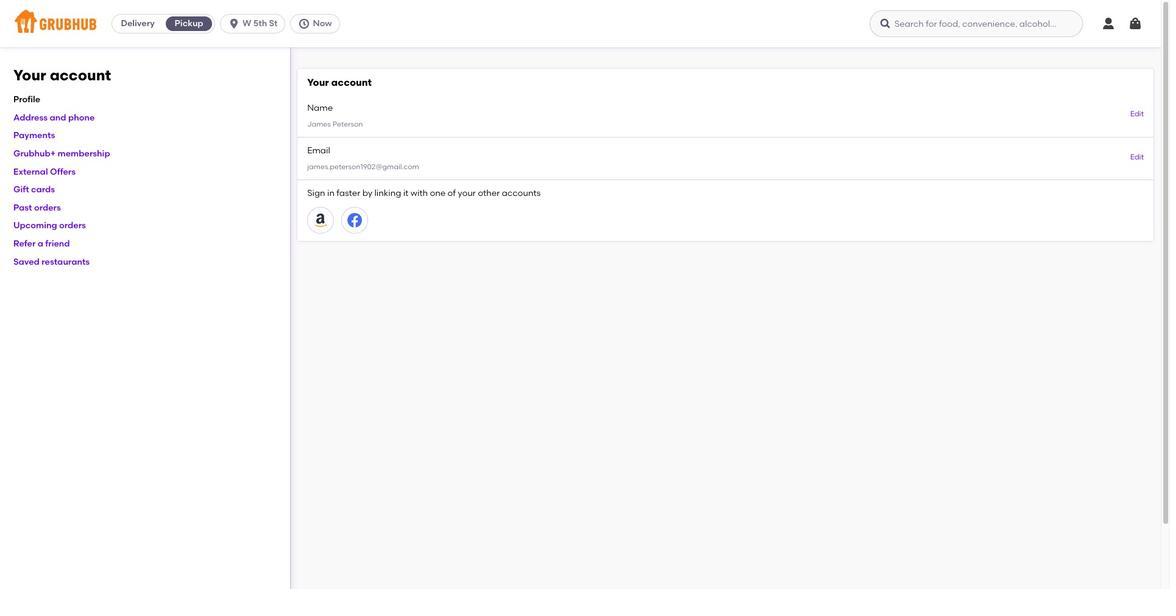 Task type: describe. For each thing, give the bounding box(es) containing it.
w 5th st
[[243, 18, 278, 29]]

external offers
[[13, 167, 76, 177]]

a
[[38, 239, 43, 249]]

past orders
[[13, 203, 61, 213]]

refer a friend link
[[13, 239, 70, 249]]

edit for email
[[1130, 153, 1144, 161]]

sign in faster by linking it with one of your other accounts
[[307, 188, 541, 199]]

refer
[[13, 239, 36, 249]]

saved restaurants
[[13, 257, 90, 267]]

refer a friend
[[13, 239, 70, 249]]

address and phone
[[13, 113, 95, 123]]

svg image inside now button
[[298, 18, 311, 30]]

restaurants
[[42, 257, 90, 267]]

with
[[411, 188, 428, 199]]

edit for name
[[1130, 110, 1144, 119]]

main navigation navigation
[[0, 0, 1161, 48]]

Search for food, convenience, alcohol... search field
[[870, 10, 1083, 37]]

upcoming orders
[[13, 221, 86, 231]]

sign
[[307, 188, 325, 199]]

gift cards
[[13, 185, 55, 195]]

st
[[269, 18, 278, 29]]

orders for past orders
[[34, 203, 61, 213]]

your inside form
[[307, 77, 329, 88]]

svg image inside w 5th st button
[[228, 18, 240, 30]]

upcoming orders link
[[13, 221, 86, 231]]

w 5th st button
[[220, 14, 290, 34]]

pickup button
[[163, 14, 215, 34]]

other
[[478, 188, 500, 199]]

james
[[307, 120, 331, 128]]

linking
[[375, 188, 401, 199]]

in
[[327, 188, 335, 199]]

friend
[[45, 239, 70, 249]]

external
[[13, 167, 48, 177]]

delivery
[[121, 18, 155, 29]]

james peterson
[[307, 120, 363, 128]]

saved
[[13, 257, 40, 267]]

email
[[307, 146, 330, 156]]

svg image
[[879, 18, 892, 30]]

gift cards link
[[13, 185, 55, 195]]

address and phone link
[[13, 113, 95, 123]]

one
[[430, 188, 446, 199]]

upcoming
[[13, 221, 57, 231]]

name
[[307, 103, 333, 113]]

phone
[[68, 113, 95, 123]]

delivery button
[[112, 14, 163, 34]]

now
[[313, 18, 332, 29]]

faster
[[337, 188, 360, 199]]

grubhub+
[[13, 149, 56, 159]]



Task type: vqa. For each thing, say whether or not it's contained in the screenshot.
svg icon in the 2349 Pembroke Ct button
no



Task type: locate. For each thing, give the bounding box(es) containing it.
0 horizontal spatial your
[[13, 66, 46, 84]]

membership
[[58, 149, 110, 159]]

your up name
[[307, 77, 329, 88]]

1 edit from the top
[[1130, 110, 1144, 119]]

your account
[[13, 66, 111, 84], [307, 77, 372, 88]]

your account inside form
[[307, 77, 372, 88]]

login with amazon image
[[313, 213, 328, 228]]

account
[[50, 66, 111, 84], [331, 77, 372, 88]]

external offers link
[[13, 167, 76, 177]]

0 vertical spatial edit button
[[1130, 109, 1144, 120]]

2 edit button from the top
[[1130, 152, 1144, 163]]

and
[[50, 113, 66, 123]]

orders for upcoming orders
[[59, 221, 86, 231]]

account up phone
[[50, 66, 111, 84]]

0 horizontal spatial your account
[[13, 66, 111, 84]]

w
[[243, 18, 251, 29]]

5th
[[253, 18, 267, 29]]

gift
[[13, 185, 29, 195]]

1 edit button from the top
[[1130, 109, 1144, 120]]

cards
[[31, 185, 55, 195]]

orders
[[34, 203, 61, 213], [59, 221, 86, 231]]

grubhub+ membership link
[[13, 149, 110, 159]]

your account up name
[[307, 77, 372, 88]]

edit button
[[1130, 109, 1144, 120], [1130, 152, 1144, 163]]

login with facebook image
[[348, 213, 362, 228]]

now button
[[290, 14, 345, 34]]

edit button for name
[[1130, 109, 1144, 120]]

your account up and
[[13, 66, 111, 84]]

of
[[448, 188, 456, 199]]

1 vertical spatial orders
[[59, 221, 86, 231]]

past orders link
[[13, 203, 61, 213]]

james.peterson1902@gmail.com
[[307, 163, 419, 171]]

1 horizontal spatial your
[[307, 77, 329, 88]]

peterson
[[333, 120, 363, 128]]

2 edit from the top
[[1130, 153, 1144, 161]]

1 horizontal spatial account
[[331, 77, 372, 88]]

edit
[[1130, 110, 1144, 119], [1130, 153, 1144, 161]]

1 horizontal spatial your account
[[307, 77, 372, 88]]

grubhub+ membership
[[13, 149, 110, 159]]

offers
[[50, 167, 76, 177]]

edit button for email
[[1130, 152, 1144, 163]]

0 vertical spatial edit
[[1130, 110, 1144, 119]]

account up name
[[331, 77, 372, 88]]

payments
[[13, 131, 55, 141]]

your up "profile" 'link'
[[13, 66, 46, 84]]

account inside form
[[331, 77, 372, 88]]

1 vertical spatial edit
[[1130, 153, 1144, 161]]

past
[[13, 203, 32, 213]]

pickup
[[175, 18, 203, 29]]

address
[[13, 113, 48, 123]]

profile link
[[13, 95, 40, 105]]

your
[[458, 188, 476, 199]]

0 vertical spatial orders
[[34, 203, 61, 213]]

saved restaurants link
[[13, 257, 90, 267]]

orders up 'friend'
[[59, 221, 86, 231]]

your account form
[[298, 69, 1154, 242]]

1 vertical spatial edit button
[[1130, 152, 1144, 163]]

payments link
[[13, 131, 55, 141]]

svg image
[[1101, 16, 1116, 31], [1128, 16, 1143, 31], [228, 18, 240, 30], [298, 18, 311, 30]]

your
[[13, 66, 46, 84], [307, 77, 329, 88]]

accounts
[[502, 188, 541, 199]]

it
[[403, 188, 409, 199]]

0 horizontal spatial account
[[50, 66, 111, 84]]

profile
[[13, 95, 40, 105]]

by
[[362, 188, 372, 199]]

orders up 'upcoming orders' link
[[34, 203, 61, 213]]



